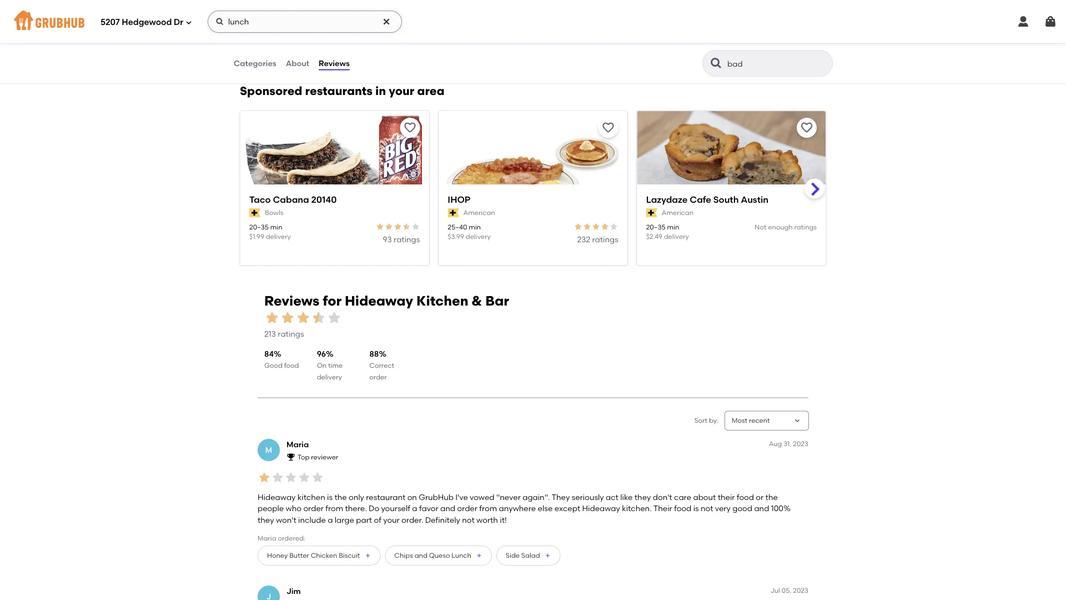 Task type: vqa. For each thing, say whether or not it's contained in the screenshot.
order in the '88 Correct order'
yes



Task type: describe. For each thing, give the bounding box(es) containing it.
jim
[[287, 586, 301, 596]]

honey butter chicken biscuit button
[[258, 546, 381, 566]]

worth
[[477, 515, 498, 524]]

act
[[606, 492, 619, 502]]

biscuit
[[339, 551, 360, 559]]

there.
[[345, 504, 367, 513]]

0 horizontal spatial svg image
[[186, 19, 192, 26]]

taco cabana 20140 link
[[249, 193, 420, 206]]

96
[[317, 349, 326, 359]]

2 the from the left
[[766, 492, 778, 502]]

m
[[265, 445, 272, 455]]

$1.99
[[249, 232, 264, 240]]

chips
[[395, 551, 413, 559]]

about
[[286, 59, 309, 68]]

ratings for 93 ratings
[[394, 234, 420, 244]]

213
[[264, 329, 276, 339]]

2023 for jim
[[793, 586, 809, 594]]

anywhere
[[499, 504, 536, 513]]

save this restaurant button for south
[[797, 118, 817, 138]]

1 vertical spatial they
[[258, 515, 274, 524]]

good
[[733, 504, 753, 513]]

reviews for hideaway kitchen & bar
[[264, 293, 509, 309]]

trophy icon image
[[287, 452, 296, 461]]

recent
[[749, 416, 770, 425]]

lazydaze cafe south austin
[[646, 194, 769, 205]]

plus icon image for biscuit
[[365, 552, 371, 559]]

aug
[[769, 439, 782, 448]]

25–40
[[448, 222, 467, 231]]

side salad button
[[497, 546, 561, 566]]

5207 hedgewood dr
[[101, 17, 183, 27]]

their
[[654, 504, 673, 513]]

1 horizontal spatial food
[[675, 504, 692, 513]]

232 ratings
[[577, 234, 619, 244]]

Sort by: field
[[732, 416, 770, 426]]

lazydaze
[[646, 194, 688, 205]]

jul
[[771, 586, 781, 594]]

ratings for 213 ratings
[[278, 329, 304, 339]]

except
[[555, 504, 581, 513]]

honey butter chicken biscuit
[[267, 551, 360, 559]]

taco cabana 20140 logo image
[[241, 111, 429, 204]]

reviews for reviews for hideaway kitchen & bar
[[264, 293, 320, 309]]

dr
[[174, 17, 183, 27]]

chips and queso lunch
[[395, 551, 472, 559]]

min for taco cabana 20140
[[270, 222, 283, 231]]

definitely
[[425, 515, 460, 524]]

84 good food
[[264, 349, 299, 369]]

ihop logo image
[[439, 111, 628, 204]]

and inside chips and queso lunch button
[[415, 551, 428, 559]]

vowed
[[470, 492, 495, 502]]

232
[[577, 234, 591, 244]]

84
[[264, 349, 274, 359]]

side
[[506, 551, 520, 559]]

care
[[674, 492, 692, 502]]

kitchen.
[[622, 504, 652, 513]]

2 horizontal spatial order
[[457, 504, 478, 513]]

area
[[417, 84, 445, 98]]

top reviewer
[[298, 453, 338, 461]]

5207
[[101, 17, 120, 27]]

&
[[472, 293, 482, 309]]

213 ratings
[[264, 329, 304, 339]]

$2.49
[[646, 232, 663, 240]]

1 vertical spatial not
[[462, 515, 475, 524]]

31,
[[784, 439, 792, 448]]

they
[[552, 492, 570, 502]]

good
[[264, 361, 283, 369]]

or
[[756, 492, 764, 502]]

categories
[[234, 59, 276, 68]]

2 horizontal spatial food
[[737, 492, 754, 502]]

2 vertical spatial hideaway
[[582, 504, 620, 513]]

96 on time delivery
[[317, 349, 343, 381]]

salad
[[522, 551, 540, 559]]

sponsored
[[240, 84, 302, 98]]

restaurant
[[366, 492, 406, 502]]

austin
[[741, 194, 769, 205]]

0 horizontal spatial hideaway
[[258, 492, 296, 502]]

your inside 'hideaway kitchen is the only restaurant on grubhub i've vowed "never again". they seriously act like they don't care about their food or the people who order from there. do yourself a favor and order from anywhere else except hideaway kitchen. their food is not very good and 100% they won't include a large part of your order. definitely not worth it!'
[[383, 515, 400, 524]]

plus icon image for lunch
[[476, 552, 483, 559]]

cafe
[[690, 194, 712, 205]]

2 save this restaurant button from the left
[[599, 118, 619, 138]]

1 vertical spatial a
[[328, 515, 333, 524]]

very
[[715, 504, 731, 513]]

20–35 for taco
[[249, 222, 269, 231]]

delivery for lazydaze cafe south austin
[[664, 232, 689, 240]]

like
[[621, 492, 633, 502]]

save this restaurant image for 20140
[[404, 121, 417, 134]]

maria for maria
[[287, 440, 309, 449]]

hideaway kitchen is the only restaurant on grubhub i've vowed "never again". they seriously act like they don't care about their food or the people who order from there. do yourself a favor and order from anywhere else except hideaway kitchen. their food is not very good and 100% they won't include a large part of your order. definitely not worth it!
[[258, 492, 791, 524]]

2 save this restaurant image from the left
[[602, 121, 615, 134]]

20–35 min $2.49 delivery
[[646, 222, 689, 240]]

save this restaurant image for south
[[801, 121, 814, 134]]

0 vertical spatial a
[[412, 504, 418, 513]]

on
[[408, 492, 417, 502]]

1 horizontal spatial hideaway
[[345, 293, 413, 309]]

delivery for ihop
[[466, 232, 491, 240]]

bar
[[486, 293, 509, 309]]

for
[[323, 293, 342, 309]]

jul 05, 2023
[[771, 586, 809, 594]]

caret down icon image
[[793, 416, 802, 425]]

about button
[[285, 43, 310, 83]]

sort
[[695, 416, 708, 425]]

sponsored restaurants in your area
[[240, 84, 445, 98]]

aug 31, 2023
[[769, 439, 809, 448]]

1 from from the left
[[326, 504, 343, 513]]

maria ordered:
[[258, 534, 305, 542]]

0 horizontal spatial order
[[304, 504, 324, 513]]

ratings for 232 ratings
[[592, 234, 619, 244]]



Task type: locate. For each thing, give the bounding box(es) containing it.
taco cabana 20140
[[249, 194, 337, 205]]

correct
[[370, 361, 395, 369]]

plus icon image inside honey butter chicken biscuit button
[[365, 552, 371, 559]]

hedgewood
[[122, 17, 172, 27]]

20–35 up the $2.49
[[646, 222, 666, 231]]

1 vertical spatial 2023
[[793, 586, 809, 594]]

plus icon image inside side salad button
[[545, 552, 551, 559]]

1 20–35 from the left
[[249, 222, 269, 231]]

2 min from the left
[[469, 222, 481, 231]]

1 horizontal spatial min
[[469, 222, 481, 231]]

20140
[[311, 194, 337, 205]]

your right in
[[389, 84, 415, 98]]

05,
[[782, 586, 792, 594]]

ordered:
[[278, 534, 305, 542]]

not left worth
[[462, 515, 475, 524]]

order
[[370, 373, 387, 381], [304, 504, 324, 513], [457, 504, 478, 513]]

of
[[374, 515, 382, 524]]

else
[[538, 504, 553, 513]]

from up worth
[[480, 504, 497, 513]]

2 horizontal spatial save this restaurant button
[[797, 118, 817, 138]]

svg image
[[1044, 15, 1058, 28], [382, 17, 391, 26]]

not down about
[[701, 504, 714, 513]]

0 horizontal spatial they
[[258, 515, 274, 524]]

2 horizontal spatial and
[[755, 504, 770, 513]]

1 2023 from the top
[[793, 439, 809, 448]]

kitchen
[[417, 293, 469, 309]]

order down the i've
[[457, 504, 478, 513]]

0 vertical spatial maria
[[287, 440, 309, 449]]

2 vertical spatial food
[[675, 504, 692, 513]]

part
[[356, 515, 372, 524]]

2023 for maria
[[793, 439, 809, 448]]

enough
[[768, 222, 793, 231]]

reviews for reviews
[[319, 59, 350, 68]]

the left only
[[335, 492, 347, 502]]

plus icon image
[[365, 552, 371, 559], [476, 552, 483, 559], [545, 552, 551, 559]]

order up include
[[304, 504, 324, 513]]

0 horizontal spatial subscription pass image
[[249, 208, 261, 217]]

search icon image
[[710, 57, 723, 70]]

1 horizontal spatial american
[[662, 208, 694, 216]]

save this restaurant button for 20140
[[400, 118, 420, 138]]

0 horizontal spatial a
[[328, 515, 333, 524]]

min inside 20–35 min $1.99 delivery
[[270, 222, 283, 231]]

1 horizontal spatial and
[[441, 504, 456, 513]]

min down lazydaze
[[668, 222, 680, 231]]

and right chips
[[415, 551, 428, 559]]

yourself
[[381, 504, 411, 513]]

your
[[389, 84, 415, 98], [383, 515, 400, 524]]

2 2023 from the top
[[793, 586, 809, 594]]

won't
[[276, 515, 297, 524]]

plus icon image right "biscuit"
[[365, 552, 371, 559]]

0 horizontal spatial american
[[464, 208, 495, 216]]

ratings right 93
[[394, 234, 420, 244]]

delivery inside 20–35 min $1.99 delivery
[[266, 232, 291, 240]]

1 horizontal spatial is
[[694, 504, 699, 513]]

delivery inside the '96 on time delivery'
[[317, 373, 342, 381]]

1 horizontal spatial not
[[701, 504, 714, 513]]

1 horizontal spatial 20–35
[[646, 222, 666, 231]]

only
[[349, 492, 364, 502]]

2 horizontal spatial save this restaurant image
[[801, 121, 814, 134]]

queso
[[429, 551, 450, 559]]

about
[[694, 492, 716, 502]]

hideaway up people
[[258, 492, 296, 502]]

93 ratings
[[383, 234, 420, 244]]

delivery inside 25–40 min $3.99 delivery
[[466, 232, 491, 240]]

0 horizontal spatial plus icon image
[[365, 552, 371, 559]]

2 from from the left
[[480, 504, 497, 513]]

delivery right $3.99
[[466, 232, 491, 240]]

delivery right $1.99
[[266, 232, 291, 240]]

1 american from the left
[[464, 208, 495, 216]]

100%
[[772, 504, 791, 513]]

subscription pass image for lazydaze
[[646, 208, 658, 217]]

american for ihop
[[464, 208, 495, 216]]

favor
[[419, 504, 439, 513]]

1 vertical spatial maria
[[258, 534, 276, 542]]

side salad
[[506, 551, 540, 559]]

0 vertical spatial your
[[389, 84, 415, 98]]

large
[[335, 515, 354, 524]]

0 vertical spatial they
[[635, 492, 651, 502]]

$3.99
[[448, 232, 464, 240]]

reviews button
[[318, 43, 350, 83]]

min inside 20–35 min $2.49 delivery
[[668, 222, 680, 231]]

delivery
[[266, 232, 291, 240], [466, 232, 491, 240], [664, 232, 689, 240], [317, 373, 342, 381]]

subscription pass image for taco
[[249, 208, 261, 217]]

lunch
[[452, 551, 472, 559]]

they down people
[[258, 515, 274, 524]]

delivery inside 20–35 min $2.49 delivery
[[664, 232, 689, 240]]

2 20–35 from the left
[[646, 222, 666, 231]]

subscription pass image down taco
[[249, 208, 261, 217]]

0 horizontal spatial save this restaurant image
[[404, 121, 417, 134]]

1 horizontal spatial subscription pass image
[[646, 208, 658, 217]]

2023
[[793, 439, 809, 448], [793, 586, 809, 594]]

0 vertical spatial is
[[327, 492, 333, 502]]

is right kitchen at left bottom
[[327, 492, 333, 502]]

your down yourself
[[383, 515, 400, 524]]

subscription pass image
[[448, 208, 459, 217]]

"never
[[497, 492, 521, 502]]

0 vertical spatial not
[[701, 504, 714, 513]]

0 horizontal spatial from
[[326, 504, 343, 513]]

food down care
[[675, 504, 692, 513]]

the right or
[[766, 492, 778, 502]]

2 horizontal spatial hideaway
[[582, 504, 620, 513]]

most
[[732, 416, 748, 425]]

ihop
[[448, 194, 471, 205]]

ihop link
[[448, 193, 619, 206]]

honey
[[267, 551, 288, 559]]

maria up top
[[287, 440, 309, 449]]

by:
[[709, 416, 719, 425]]

93
[[383, 234, 392, 244]]

reviews inside button
[[319, 59, 350, 68]]

20–35 up $1.99
[[249, 222, 269, 231]]

hideaway down act
[[582, 504, 620, 513]]

reviewer
[[311, 453, 338, 461]]

main navigation navigation
[[0, 0, 1067, 43]]

1 horizontal spatial the
[[766, 492, 778, 502]]

1 horizontal spatial from
[[480, 504, 497, 513]]

0 vertical spatial food
[[284, 361, 299, 369]]

chips and queso lunch button
[[385, 546, 492, 566]]

3 plus icon image from the left
[[545, 552, 551, 559]]

order inside 88 correct order
[[370, 373, 387, 381]]

and up definitely
[[441, 504, 456, 513]]

2 plus icon image from the left
[[476, 552, 483, 559]]

hideaway right for
[[345, 293, 413, 309]]

ratings right enough
[[795, 222, 817, 231]]

maria up honey
[[258, 534, 276, 542]]

Search Hideaway Kitchen & Bar search field
[[727, 58, 812, 69]]

2 horizontal spatial min
[[668, 222, 680, 231]]

3 save this restaurant button from the left
[[797, 118, 817, 138]]

subscription pass image down lazydaze
[[646, 208, 658, 217]]

1 save this restaurant button from the left
[[400, 118, 420, 138]]

1 vertical spatial reviews
[[264, 293, 320, 309]]

save this restaurant image
[[404, 121, 417, 134], [602, 121, 615, 134], [801, 121, 814, 134]]

taco
[[249, 194, 271, 205]]

reviews up 213 ratings
[[264, 293, 320, 309]]

20–35 inside 20–35 min $2.49 delivery
[[646, 222, 666, 231]]

1 horizontal spatial plus icon image
[[476, 552, 483, 559]]

1 horizontal spatial they
[[635, 492, 651, 502]]

reviews up "restaurants"
[[319, 59, 350, 68]]

2023 right '05,'
[[793, 586, 809, 594]]

1 min from the left
[[270, 222, 283, 231]]

1 horizontal spatial order
[[370, 373, 387, 381]]

1 horizontal spatial save this restaurant button
[[599, 118, 619, 138]]

delivery down time
[[317, 373, 342, 381]]

0 horizontal spatial maria
[[258, 534, 276, 542]]

0 horizontal spatial and
[[415, 551, 428, 559]]

20–35
[[249, 222, 269, 231], [646, 222, 666, 231]]

american
[[464, 208, 495, 216], [662, 208, 694, 216]]

1 plus icon image from the left
[[365, 552, 371, 559]]

subscription pass image
[[249, 208, 261, 217], [646, 208, 658, 217]]

a up order.
[[412, 504, 418, 513]]

hideaway
[[345, 293, 413, 309], [258, 492, 296, 502], [582, 504, 620, 513]]

food right 'good'
[[284, 361, 299, 369]]

0 horizontal spatial svg image
[[382, 17, 391, 26]]

1 the from the left
[[335, 492, 347, 502]]

star icon image
[[376, 222, 385, 231], [385, 222, 394, 231], [394, 222, 402, 231], [402, 222, 411, 231], [402, 222, 411, 231], [411, 222, 420, 231], [574, 222, 583, 231], [583, 222, 592, 231], [592, 222, 601, 231], [601, 222, 610, 231], [610, 222, 619, 231], [264, 310, 280, 325], [280, 310, 296, 325], [296, 310, 311, 325], [311, 310, 327, 325], [311, 310, 327, 325], [327, 310, 342, 325], [258, 471, 271, 484], [271, 471, 284, 484], [284, 471, 298, 484], [298, 471, 311, 484], [311, 471, 324, 484]]

delivery right the $2.49
[[664, 232, 689, 240]]

chicken
[[311, 551, 337, 559]]

min right 25–40
[[469, 222, 481, 231]]

20–35 for lazydaze
[[646, 222, 666, 231]]

not
[[755, 222, 767, 231]]

lazydaze cafe south austin link
[[646, 193, 817, 206]]

food up good
[[737, 492, 754, 502]]

delivery for taco cabana 20140
[[266, 232, 291, 240]]

a left large on the left bottom
[[328, 515, 333, 524]]

time
[[328, 361, 343, 369]]

don't
[[653, 492, 673, 502]]

2 american from the left
[[662, 208, 694, 216]]

on
[[317, 361, 327, 369]]

1 subscription pass image from the left
[[249, 208, 261, 217]]

plus icon image inside chips and queso lunch button
[[476, 552, 483, 559]]

i've
[[456, 492, 468, 502]]

1 vertical spatial hideaway
[[258, 492, 296, 502]]

1 horizontal spatial svg image
[[1044, 15, 1058, 28]]

1 vertical spatial food
[[737, 492, 754, 502]]

lazydaze cafe south austin logo image
[[638, 111, 826, 204]]

reviews
[[319, 59, 350, 68], [264, 293, 320, 309]]

3 min from the left
[[668, 222, 680, 231]]

the
[[335, 492, 347, 502], [766, 492, 778, 502]]

0 horizontal spatial 20–35
[[249, 222, 269, 231]]

2 horizontal spatial plus icon image
[[545, 552, 551, 559]]

svg image
[[1017, 15, 1031, 28], [216, 17, 224, 26], [186, 19, 192, 26]]

from up large on the left bottom
[[326, 504, 343, 513]]

again".
[[523, 492, 550, 502]]

2 subscription pass image from the left
[[646, 208, 658, 217]]

sort by:
[[695, 416, 719, 425]]

1 horizontal spatial maria
[[287, 440, 309, 449]]

1 horizontal spatial svg image
[[216, 17, 224, 26]]

from
[[326, 504, 343, 513], [480, 504, 497, 513]]

1 vertical spatial is
[[694, 504, 699, 513]]

0 horizontal spatial the
[[335, 492, 347, 502]]

ratings right 232
[[592, 234, 619, 244]]

kitchen
[[298, 492, 325, 502]]

0 vertical spatial hideaway
[[345, 293, 413, 309]]

it!
[[500, 515, 507, 524]]

ratings right 213
[[278, 329, 304, 339]]

they up kitchen.
[[635, 492, 651, 502]]

2 horizontal spatial svg image
[[1017, 15, 1031, 28]]

food inside 84 good food
[[284, 361, 299, 369]]

20–35 inside 20–35 min $1.99 delivery
[[249, 222, 269, 231]]

plus icon image right salad
[[545, 552, 551, 559]]

american for lazydaze cafe south austin
[[662, 208, 694, 216]]

Search for food, convenience, alcohol... search field
[[208, 11, 402, 33]]

min for ihop
[[469, 222, 481, 231]]

not enough ratings
[[755, 222, 817, 231]]

3 save this restaurant image from the left
[[801, 121, 814, 134]]

bowls
[[265, 208, 284, 216]]

1 horizontal spatial save this restaurant image
[[602, 121, 615, 134]]

1 save this restaurant image from the left
[[404, 121, 417, 134]]

save this restaurant button
[[400, 118, 420, 138], [599, 118, 619, 138], [797, 118, 817, 138]]

min inside 25–40 min $3.99 delivery
[[469, 222, 481, 231]]

ratings
[[795, 222, 817, 231], [394, 234, 420, 244], [592, 234, 619, 244], [278, 329, 304, 339]]

butter
[[290, 551, 309, 559]]

1 vertical spatial your
[[383, 515, 400, 524]]

0 horizontal spatial min
[[270, 222, 283, 231]]

order down correct
[[370, 373, 387, 381]]

0 horizontal spatial save this restaurant button
[[400, 118, 420, 138]]

grubhub
[[419, 492, 454, 502]]

and down or
[[755, 504, 770, 513]]

people
[[258, 504, 284, 513]]

american up 25–40 min $3.99 delivery
[[464, 208, 495, 216]]

2023 right 31,
[[793, 439, 809, 448]]

is down about
[[694, 504, 699, 513]]

in
[[376, 84, 386, 98]]

0 horizontal spatial not
[[462, 515, 475, 524]]

seriously
[[572, 492, 604, 502]]

min for lazydaze cafe south austin
[[668, 222, 680, 231]]

american down lazydaze
[[662, 208, 694, 216]]

0 vertical spatial 2023
[[793, 439, 809, 448]]

most recent
[[732, 416, 770, 425]]

their
[[718, 492, 735, 502]]

88 correct order
[[370, 349, 395, 381]]

0 horizontal spatial food
[[284, 361, 299, 369]]

min down bowls
[[270, 222, 283, 231]]

1 horizontal spatial a
[[412, 504, 418, 513]]

maria for maria ordered:
[[258, 534, 276, 542]]

0 horizontal spatial is
[[327, 492, 333, 502]]

restaurants
[[305, 84, 373, 98]]

plus icon image right lunch
[[476, 552, 483, 559]]

0 vertical spatial reviews
[[319, 59, 350, 68]]



